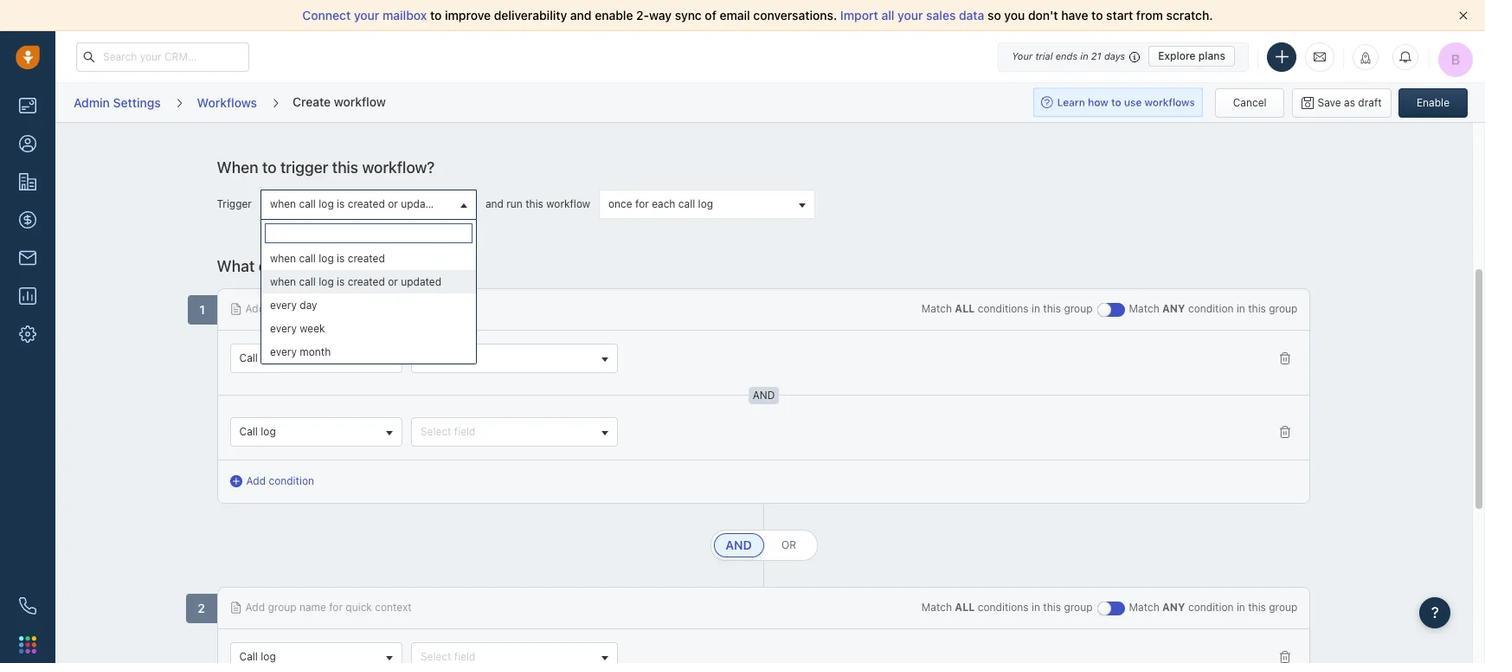 Task type: vqa. For each thing, say whether or not it's contained in the screenshot.
Owner button
no



Task type: locate. For each thing, give the bounding box(es) containing it.
0 vertical spatial add group name for quick context
[[245, 302, 412, 315]]

every week
[[270, 322, 325, 335]]

save as draft button
[[1292, 88, 1392, 117]]

call log
[[239, 351, 276, 364], [239, 425, 276, 438]]

every left day at the top left of page
[[270, 299, 297, 312]]

0 horizontal spatial workflow
[[334, 94, 386, 109]]

2-
[[636, 8, 649, 23]]

1 vertical spatial any
[[1163, 601, 1186, 614]]

call log button down week
[[230, 344, 402, 373]]

1 vertical spatial updated
[[401, 275, 442, 288]]

created for when call log is created or updated "dropdown button"
[[348, 197, 385, 210]]

call inside "dropdown button"
[[299, 197, 316, 210]]

to right mailbox
[[430, 8, 442, 23]]

1 horizontal spatial to
[[430, 8, 442, 23]]

created
[[348, 197, 385, 210], [348, 252, 385, 265], [348, 275, 385, 288]]

0 vertical spatial match all conditions in this group
[[922, 302, 1093, 315]]

0 vertical spatial every
[[270, 299, 297, 312]]

your right all
[[898, 8, 923, 23]]

log down when to trigger this workflow?
[[319, 197, 334, 210]]

1 horizontal spatial workflow
[[546, 197, 590, 210]]

1 vertical spatial select
[[421, 425, 451, 438]]

import all your sales data link
[[840, 8, 988, 23]]

2 updated from the top
[[401, 275, 442, 288]]

2 vertical spatial or
[[782, 539, 796, 552]]

when for when call log is created or updated "dropdown button"
[[270, 197, 296, 210]]

add
[[245, 302, 265, 315], [246, 474, 266, 487], [245, 601, 265, 614]]

2 select from the top
[[421, 425, 451, 438]]

call log button up add condition
[[230, 417, 402, 447]]

to
[[430, 8, 442, 23], [1092, 8, 1103, 23], [262, 158, 277, 177]]

plans
[[1199, 49, 1226, 62]]

0 vertical spatial field
[[454, 351, 476, 364]]

field for 2nd 'select field' button from the top
[[454, 425, 476, 438]]

when inside option
[[270, 275, 296, 288]]

created up every day option
[[348, 275, 385, 288]]

1 call log from the top
[[239, 351, 276, 364]]

2 when call log is created or updated from the top
[[270, 275, 442, 288]]

log left should
[[319, 252, 334, 265]]

phone image
[[19, 597, 36, 615]]

1 match all conditions in this group from the top
[[922, 302, 1093, 315]]

1 vertical spatial add
[[246, 474, 266, 487]]

is inside when call log is created option
[[337, 252, 345, 265]]

0 vertical spatial for
[[635, 197, 649, 210]]

2 vertical spatial condition
[[1189, 601, 1234, 614]]

updated down workflow?
[[401, 197, 442, 210]]

2 any from the top
[[1163, 601, 1186, 614]]

every for every day
[[270, 299, 297, 312]]

call inside button
[[679, 197, 695, 210]]

1 vertical spatial or
[[388, 275, 398, 288]]

match all conditions in this group
[[922, 302, 1093, 315], [922, 601, 1093, 614]]

match any condition in this group
[[1129, 302, 1298, 315], [1129, 601, 1298, 614]]

1 when call log is created or updated from the top
[[270, 197, 442, 210]]

admin settings link
[[73, 89, 162, 116]]

call log button for first 'select field' button from the top of the page
[[230, 344, 402, 373]]

log down when call log is created
[[319, 275, 334, 288]]

of
[[705, 8, 717, 23]]

updated down when call log is created option
[[401, 275, 442, 288]]

call inside option
[[299, 275, 316, 288]]

1 horizontal spatial your
[[898, 8, 923, 23]]

your
[[1012, 50, 1033, 61]]

is up when call log is created or updated option
[[337, 252, 345, 265]]

log
[[319, 197, 334, 210], [698, 197, 713, 210], [319, 252, 334, 265], [319, 275, 334, 288], [261, 351, 276, 364], [261, 425, 276, 438]]

when for list box containing when call log is created
[[270, 252, 296, 265]]

2 vertical spatial created
[[348, 275, 385, 288]]

and run this workflow
[[486, 197, 590, 210]]

1 updated from the top
[[401, 197, 442, 210]]

and
[[570, 8, 592, 23], [486, 197, 504, 210], [726, 538, 752, 552], [728, 539, 750, 552]]

admin settings
[[74, 95, 161, 110]]

group
[[268, 302, 297, 315], [1064, 302, 1093, 315], [1269, 302, 1298, 315], [268, 601, 297, 614], [1064, 601, 1093, 614], [1269, 601, 1298, 614]]

updated
[[401, 197, 442, 210], [401, 275, 442, 288]]

1 field from the top
[[454, 351, 476, 364]]

month
[[300, 345, 331, 358]]

when
[[270, 197, 296, 210], [270, 252, 296, 265], [270, 275, 296, 288]]

name
[[299, 302, 326, 315], [299, 601, 326, 614]]

1 vertical spatial call log
[[239, 425, 276, 438]]

scratch.
[[1167, 8, 1213, 23]]

1 context from the top
[[375, 302, 412, 315]]

in
[[1081, 50, 1089, 61], [1032, 302, 1041, 315], [1237, 302, 1246, 315], [1032, 601, 1041, 614], [1237, 601, 1246, 614]]

1 vertical spatial match any condition in this group
[[1129, 601, 1298, 614]]

is
[[337, 197, 345, 210], [337, 252, 345, 265], [337, 275, 345, 288]]

quick
[[346, 302, 372, 315], [346, 601, 372, 614]]

cancel
[[1233, 96, 1267, 109]]

0 vertical spatial condition
[[1189, 302, 1234, 315]]

days
[[1104, 50, 1126, 61]]

1 vertical spatial call
[[239, 425, 258, 438]]

connect your mailbox to improve deliverability and enable 2-way sync of email conversations. import all your sales data so you don't have to start from scratch.
[[302, 8, 1213, 23]]

1 select field button from the top
[[411, 344, 618, 373]]

2 call log button from the top
[[230, 417, 402, 447]]

1 call from the top
[[239, 351, 258, 364]]

1 select from the top
[[421, 351, 451, 364]]

1 vertical spatial field
[[454, 425, 476, 438]]

0 vertical spatial select field
[[421, 351, 476, 364]]

1 is from the top
[[337, 197, 345, 210]]

2 every from the top
[[270, 322, 297, 335]]

when down trigger
[[270, 197, 296, 210]]

created for list box containing when call log is created
[[348, 252, 385, 265]]

when call log is created or updated down when to trigger this workflow?
[[270, 197, 442, 210]]

trial
[[1036, 50, 1053, 61]]

1 your from the left
[[354, 8, 380, 23]]

context
[[375, 302, 412, 315], [375, 601, 412, 614]]

when call log is created or updated option
[[261, 270, 476, 293]]

select field button
[[411, 344, 618, 373], [411, 417, 618, 447]]

call log up 'add condition' link
[[239, 425, 276, 438]]

workflow left once at the top left
[[546, 197, 590, 210]]

should
[[337, 257, 385, 275]]

and link
[[714, 533, 764, 558], [714, 533, 764, 558]]

log right each
[[698, 197, 713, 210]]

1 vertical spatial when
[[270, 252, 296, 265]]

to left start
[[1092, 8, 1103, 23]]

condition
[[1189, 302, 1234, 315], [269, 474, 314, 487], [1189, 601, 1234, 614]]

0 vertical spatial all
[[955, 302, 975, 315]]

0 vertical spatial add
[[245, 302, 265, 315]]

1 name from the top
[[299, 302, 326, 315]]

any
[[1163, 302, 1186, 315], [1163, 601, 1186, 614]]

call left every month
[[239, 351, 258, 364]]

0 vertical spatial is
[[337, 197, 345, 210]]

1 call log button from the top
[[230, 344, 402, 373]]

call
[[299, 197, 316, 210], [679, 197, 695, 210], [299, 252, 316, 265], [299, 275, 316, 288]]

1 quick from the top
[[346, 302, 372, 315]]

when call log is created or updated
[[270, 197, 442, 210], [270, 275, 442, 288]]

0 vertical spatial call
[[239, 351, 258, 364]]

call up 'add condition' link
[[239, 425, 258, 438]]

for inside button
[[635, 197, 649, 210]]

match
[[922, 302, 952, 315], [1129, 302, 1160, 315], [922, 601, 952, 614], [1129, 601, 1160, 614]]

when call log is created or updated inside "dropdown button"
[[270, 197, 442, 210]]

select
[[421, 351, 451, 364], [421, 425, 451, 438]]

once for each call log button
[[599, 190, 815, 219]]

email
[[720, 8, 750, 23]]

1 vertical spatial all
[[955, 601, 975, 614]]

or inside or link
[[782, 539, 796, 552]]

1 vertical spatial workflow
[[546, 197, 590, 210]]

2 call log from the top
[[239, 425, 276, 438]]

list box
[[261, 247, 476, 364]]

your
[[354, 8, 380, 23], [898, 8, 923, 23]]

when up every day
[[270, 275, 296, 288]]

created inside option
[[348, 275, 385, 288]]

every down every day
[[270, 322, 297, 335]]

every week option
[[261, 317, 476, 340]]

2 context from the top
[[375, 601, 412, 614]]

1 when from the top
[[270, 197, 296, 210]]

call log button
[[230, 344, 402, 373], [230, 417, 402, 447]]

field
[[454, 351, 476, 364], [454, 425, 476, 438]]

select field
[[421, 351, 476, 364], [421, 425, 476, 438]]

your trial ends in 21 days
[[1012, 50, 1126, 61]]

run
[[507, 197, 523, 210]]

data
[[959, 8, 985, 23]]

to right when
[[262, 158, 277, 177]]

when inside option
[[270, 252, 296, 265]]

workflows
[[197, 95, 257, 110]]

1 vertical spatial select field button
[[411, 417, 618, 447]]

created up when call log is created or updated option
[[348, 252, 385, 265]]

0 vertical spatial select field button
[[411, 344, 618, 373]]

sync
[[675, 8, 702, 23]]

1 vertical spatial match all conditions in this group
[[922, 601, 1093, 614]]

created inside option
[[348, 252, 385, 265]]

enable button
[[1399, 88, 1468, 117]]

enable
[[1417, 96, 1450, 109]]

1 vertical spatial call log button
[[230, 417, 402, 447]]

0 vertical spatial any
[[1163, 302, 1186, 315]]

0 horizontal spatial to
[[262, 158, 277, 177]]

week
[[300, 322, 325, 335]]

2 vertical spatial every
[[270, 345, 297, 358]]

2 is from the top
[[337, 252, 345, 265]]

0 vertical spatial call log
[[239, 351, 276, 364]]

group
[[217, 80, 1311, 129]]

1 created from the top
[[348, 197, 385, 210]]

every month option
[[261, 340, 476, 364]]

0 vertical spatial match any condition in this group
[[1129, 302, 1298, 315]]

1 select field from the top
[[421, 351, 476, 364]]

when inside "dropdown button"
[[270, 197, 296, 210]]

is for when call log is created or updated "dropdown button"
[[337, 197, 345, 210]]

when right what
[[270, 252, 296, 265]]

field for first 'select field' button from the top of the page
[[454, 351, 476, 364]]

1 vertical spatial context
[[375, 601, 412, 614]]

when call log is created or updated inside option
[[270, 275, 442, 288]]

1 vertical spatial add group name for quick context
[[245, 601, 412, 614]]

3 when from the top
[[270, 275, 296, 288]]

for
[[635, 197, 649, 210], [329, 302, 343, 315], [329, 601, 343, 614]]

draft
[[1359, 96, 1382, 109]]

all
[[882, 8, 895, 23]]

all
[[955, 302, 975, 315], [955, 601, 975, 614]]

1 vertical spatial created
[[348, 252, 385, 265]]

3 every from the top
[[270, 345, 297, 358]]

1 vertical spatial name
[[299, 601, 326, 614]]

0 vertical spatial context
[[375, 302, 412, 315]]

is down when call log is created
[[337, 275, 345, 288]]

0 vertical spatial select
[[421, 351, 451, 364]]

2 created from the top
[[348, 252, 385, 265]]

2 when from the top
[[270, 252, 296, 265]]

2 field from the top
[[454, 425, 476, 438]]

updated inside option
[[401, 275, 442, 288]]

log inside option
[[319, 275, 334, 288]]

0 vertical spatial when call log is created or updated
[[270, 197, 442, 210]]

freshworks switcher image
[[19, 636, 36, 653]]

0 vertical spatial created
[[348, 197, 385, 210]]

improve
[[445, 8, 491, 23]]

1 vertical spatial quick
[[346, 601, 372, 614]]

3 is from the top
[[337, 275, 345, 288]]

2 vertical spatial is
[[337, 275, 345, 288]]

2 quick from the top
[[346, 601, 372, 614]]

this
[[332, 158, 358, 177], [526, 197, 544, 210], [1043, 302, 1061, 315], [1248, 302, 1266, 315], [1043, 601, 1061, 614], [1248, 601, 1266, 614]]

1 vertical spatial conditions
[[978, 302, 1029, 315]]

0 vertical spatial or
[[388, 197, 398, 210]]

1 vertical spatial when call log is created or updated
[[270, 275, 442, 288]]

every month
[[270, 345, 331, 358]]

call log button for 2nd 'select field' button from the top
[[230, 417, 402, 447]]

when call log is created or updated down when call log is created option
[[270, 275, 442, 288]]

trigger
[[280, 158, 328, 177]]

0 vertical spatial when
[[270, 197, 296, 210]]

1 vertical spatial select field
[[421, 425, 476, 438]]

0 vertical spatial quick
[[346, 302, 372, 315]]

is inside when call log is created or updated "dropdown button"
[[337, 197, 345, 210]]

1 vertical spatial is
[[337, 252, 345, 265]]

0 vertical spatial name
[[299, 302, 326, 315]]

add group name for quick context
[[245, 302, 412, 315], [245, 601, 412, 614]]

1 vertical spatial every
[[270, 322, 297, 335]]

2 call from the top
[[239, 425, 258, 438]]

is down when to trigger this workflow?
[[337, 197, 345, 210]]

conditions
[[259, 257, 333, 275], [978, 302, 1029, 315], [978, 601, 1029, 614]]

None search field
[[265, 223, 473, 243]]

your left mailbox
[[354, 8, 380, 23]]

call log down every week
[[239, 351, 276, 364]]

add inside 'add condition' link
[[246, 474, 266, 487]]

log inside option
[[319, 252, 334, 265]]

every for every month
[[270, 345, 297, 358]]

every down every week
[[270, 345, 297, 358]]

what
[[217, 257, 255, 275]]

0 vertical spatial call log button
[[230, 344, 402, 373]]

from
[[1137, 8, 1163, 23]]

0 vertical spatial workflow
[[334, 94, 386, 109]]

created inside "dropdown button"
[[348, 197, 385, 210]]

2 vertical spatial when
[[270, 275, 296, 288]]

0 vertical spatial updated
[[401, 197, 442, 210]]

created down workflow?
[[348, 197, 385, 210]]

1 every from the top
[[270, 299, 297, 312]]

3 created from the top
[[348, 275, 385, 288]]

don't
[[1028, 8, 1058, 23]]

workflow right the create
[[334, 94, 386, 109]]

0 horizontal spatial your
[[354, 8, 380, 23]]



Task type: describe. For each thing, give the bounding box(es) containing it.
ends
[[1056, 50, 1078, 61]]

or inside when call log is created or updated "dropdown button"
[[388, 197, 398, 210]]

call inside option
[[299, 252, 316, 265]]

2 select field button from the top
[[411, 417, 618, 447]]

updated inside "dropdown button"
[[401, 197, 442, 210]]

2 select field from the top
[[421, 425, 476, 438]]

workflow?
[[362, 158, 435, 177]]

sales
[[926, 8, 956, 23]]

enable
[[595, 8, 633, 23]]

deliverability
[[494, 8, 567, 23]]

way
[[649, 8, 672, 23]]

mailbox
[[383, 8, 427, 23]]

once for each call log
[[609, 197, 713, 210]]

every day
[[270, 299, 317, 312]]

each
[[652, 197, 676, 210]]

create
[[293, 94, 331, 109]]

1 vertical spatial condition
[[269, 474, 314, 487]]

conversations.
[[753, 8, 837, 23]]

2 add group name for quick context from the top
[[245, 601, 412, 614]]

create workflow
[[293, 94, 386, 109]]

is for list box containing when call log is created
[[337, 252, 345, 265]]

close image
[[1460, 11, 1468, 20]]

connect your mailbox link
[[302, 8, 430, 23]]

admin
[[74, 95, 110, 110]]

add condition
[[246, 474, 314, 487]]

have
[[1062, 8, 1089, 23]]

2 vertical spatial for
[[329, 601, 343, 614]]

met?
[[410, 257, 446, 275]]

1 add group name for quick context from the top
[[245, 302, 412, 315]]

as
[[1344, 96, 1356, 109]]

be
[[389, 257, 407, 275]]

day
[[300, 299, 317, 312]]

log inside "dropdown button"
[[319, 197, 334, 210]]

explore plans link
[[1149, 46, 1235, 67]]

2 all from the top
[[955, 601, 975, 614]]

call for first 'select field' button from the top of the page
[[239, 351, 258, 364]]

select for first 'select field' button from the top of the page
[[421, 351, 451, 364]]

settings
[[113, 95, 161, 110]]

1 vertical spatial for
[[329, 302, 343, 315]]

2 vertical spatial add
[[245, 601, 265, 614]]

explore
[[1158, 49, 1196, 62]]

2 vertical spatial conditions
[[978, 601, 1029, 614]]

phone element
[[10, 589, 45, 623]]

email image
[[1314, 49, 1326, 64]]

add condition link
[[230, 474, 314, 489]]

when call log is created option
[[261, 247, 476, 270]]

when to trigger this workflow?
[[217, 158, 435, 177]]

0 vertical spatial conditions
[[259, 257, 333, 275]]

1 match any condition in this group from the top
[[1129, 302, 1298, 315]]

connect
[[302, 8, 351, 23]]

select for 2nd 'select field' button from the top
[[421, 425, 451, 438]]

save as draft
[[1318, 96, 1382, 109]]

when call log is created or updated button
[[260, 190, 477, 219]]

list box containing when call log is created
[[261, 247, 476, 364]]

call for 2nd 'select field' button from the top
[[239, 425, 258, 438]]

Search your CRM... text field
[[76, 42, 249, 71]]

cancel button
[[1216, 88, 1285, 117]]

2 horizontal spatial to
[[1092, 8, 1103, 23]]

save
[[1318, 96, 1342, 109]]

import
[[840, 8, 878, 23]]

2 match all conditions in this group from the top
[[922, 601, 1093, 614]]

1 all from the top
[[955, 302, 975, 315]]

what conditions should be met?
[[217, 257, 446, 275]]

log down every week
[[261, 351, 276, 364]]

trigger
[[217, 197, 252, 210]]

start
[[1106, 8, 1133, 23]]

1 any from the top
[[1163, 302, 1186, 315]]

2 name from the top
[[299, 601, 326, 614]]

2 match any condition in this group from the top
[[1129, 601, 1298, 614]]

when
[[217, 158, 258, 177]]

is inside when call log is created or updated option
[[337, 275, 345, 288]]

every for every week
[[270, 322, 297, 335]]

workflows link
[[196, 89, 258, 116]]

or link
[[764, 533, 814, 558]]

you
[[1005, 8, 1025, 23]]

every day option
[[261, 293, 476, 317]]

so
[[988, 8, 1001, 23]]

when call log is created
[[270, 252, 385, 265]]

log inside button
[[698, 197, 713, 210]]

once
[[609, 197, 633, 210]]

explore plans
[[1158, 49, 1226, 62]]

2 your from the left
[[898, 8, 923, 23]]

log up 'add condition' link
[[261, 425, 276, 438]]

21
[[1091, 50, 1102, 61]]

or inside when call log is created or updated option
[[388, 275, 398, 288]]



